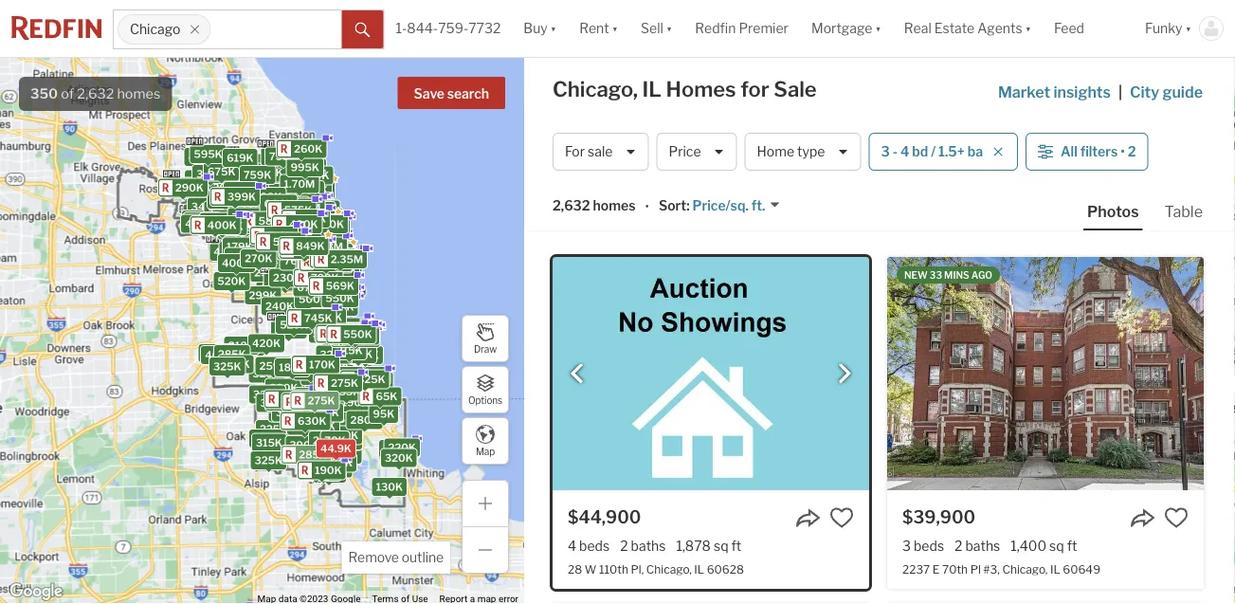 Task type: locate. For each thing, give the bounding box(es) containing it.
0 vertical spatial 1.10m
[[291, 203, 321, 215]]

725k up 710k
[[260, 214, 288, 226]]

320k down 258k
[[260, 442, 289, 455]]

▾ right mortgage
[[876, 20, 882, 36]]

3 ▾ from the left
[[667, 20, 673, 36]]

225k down 77.5k
[[309, 466, 337, 478]]

1 vertical spatial 849k
[[276, 268, 305, 280]]

455k
[[186, 213, 214, 226]]

49k
[[293, 376, 314, 389]]

2 previous button image from the left
[[903, 364, 922, 383]]

950k up 639k
[[303, 279, 332, 291]]

2 vertical spatial 189k
[[326, 456, 353, 469]]

534k
[[299, 184, 328, 196]]

2 ft from the left
[[1067, 538, 1078, 554]]

funky ▾
[[1146, 20, 1192, 36]]

• left the sort
[[645, 199, 649, 215]]

395k
[[216, 213, 244, 225], [229, 251, 257, 263], [328, 384, 357, 396]]

475k down 850k
[[208, 178, 236, 190]]

chicago, down "1,400"
[[1003, 562, 1048, 576]]

1,400
[[1011, 538, 1047, 554]]

price
[[669, 144, 701, 160]]

0 vertical spatial 950k
[[267, 212, 296, 224]]

44.9k
[[321, 443, 352, 455]]

photos button
[[1084, 201, 1161, 230]]

▾ right the 'agents'
[[1026, 20, 1032, 36]]

1 horizontal spatial 725k
[[304, 259, 332, 272]]

420k up 535k
[[244, 191, 272, 203]]

2 beds from the left
[[914, 538, 945, 554]]

390k
[[214, 220, 243, 232], [290, 439, 318, 452]]

0 vertical spatial 849k
[[296, 240, 325, 252]]

0 vertical spatial 599k
[[253, 218, 282, 230]]

0 vertical spatial 199k
[[228, 267, 255, 279]]

595k
[[194, 148, 223, 160], [208, 204, 237, 217], [326, 301, 354, 313]]

890k
[[286, 221, 315, 233]]

2 vertical spatial 395k
[[328, 384, 357, 396]]

draw button
[[462, 315, 509, 362]]

0 vertical spatial 250k
[[241, 265, 269, 278]]

1.05m
[[289, 202, 321, 214], [342, 338, 374, 351]]

|
[[1119, 83, 1123, 101]]

185k down 77.5k
[[316, 468, 342, 480]]

1 next button image from the left
[[835, 364, 854, 383]]

1 vertical spatial 520k
[[218, 275, 246, 287]]

3 units
[[313, 257, 349, 270], [293, 261, 328, 273]]

190k
[[352, 349, 379, 361], [342, 396, 369, 409], [315, 464, 342, 477]]

380k
[[260, 251, 289, 264], [203, 347, 231, 360]]

190k down 77.5k
[[315, 464, 342, 477]]

3 left -
[[881, 144, 890, 160]]

ft up 60649
[[1067, 538, 1078, 554]]

200k
[[170, 183, 199, 195], [245, 248, 274, 260], [284, 444, 313, 456]]

0 vertical spatial 260k
[[294, 143, 323, 155]]

140k
[[304, 406, 331, 418]]

1 ft from the left
[[732, 538, 742, 554]]

1.03m
[[312, 240, 343, 253]]

2 sq from the left
[[1050, 538, 1065, 554]]

0 vertical spatial •
[[1121, 144, 1125, 160]]

780k
[[336, 321, 365, 333]]

1 previous button image from the left
[[568, 364, 587, 383]]

1.50m
[[297, 215, 328, 227], [308, 221, 340, 234], [318, 247, 349, 259], [317, 256, 349, 269], [318, 257, 350, 269]]

189k up 70k
[[320, 418, 347, 430]]

170k up 116k
[[325, 376, 351, 389]]

4 right -
[[901, 144, 910, 160]]

300k down 770k
[[277, 269, 306, 281]]

500k up 450k at the left of page
[[299, 293, 328, 305]]

1.06m
[[274, 182, 306, 195]]

250k down 409k
[[241, 265, 269, 278]]

310k down the '295k'
[[228, 339, 255, 352]]

ft for $39,900
[[1067, 538, 1078, 554]]

2 horizontal spatial 200k
[[284, 444, 313, 456]]

1.25m
[[283, 207, 314, 219], [309, 243, 340, 255]]

favorite button image for $39,900
[[1164, 505, 1189, 530]]

new
[[905, 269, 928, 281]]

2 2 baths from the left
[[955, 538, 1001, 554]]

1.01m
[[326, 261, 356, 273]]

3 down 680k
[[313, 257, 320, 270]]

1 vertical spatial 185k
[[316, 468, 342, 480]]

0 horizontal spatial homes
[[117, 85, 161, 102]]

0 horizontal spatial 340k
[[191, 200, 220, 213]]

0 horizontal spatial 250k
[[241, 265, 269, 278]]

save
[[414, 86, 445, 102]]

1 horizontal spatial beds
[[914, 538, 945, 554]]

340k
[[236, 187, 265, 199], [191, 200, 220, 213]]

290k down "339k"
[[307, 420, 336, 433]]

price button
[[657, 133, 737, 171]]

outline
[[402, 550, 444, 566]]

2,632 right of
[[77, 85, 114, 102]]

3 - 4 bd / 1.5+ ba
[[881, 144, 983, 160]]

545k down 800k
[[272, 251, 301, 264]]

33
[[930, 269, 943, 281]]

•
[[1121, 144, 1125, 160], [645, 199, 649, 215]]

beds for $44,900
[[579, 538, 610, 554]]

390k up 179k
[[214, 220, 243, 232]]

1 vertical spatial 599k
[[303, 256, 332, 269]]

home type
[[757, 144, 825, 160]]

1 horizontal spatial ft
[[1067, 538, 1078, 554]]

0 vertical spatial 190k
[[352, 349, 379, 361]]

ft.
[[752, 198, 766, 214]]

1 horizontal spatial sq
[[1050, 538, 1065, 554]]

2,632 down for
[[553, 198, 590, 214]]

funky
[[1146, 20, 1183, 36]]

rent ▾ button
[[568, 0, 630, 57]]

None search field
[[211, 10, 342, 48]]

399k
[[213, 182, 241, 194], [227, 191, 256, 203], [321, 249, 350, 261]]

beds up w
[[579, 538, 610, 554]]

0 vertical spatial 545k
[[255, 167, 284, 180]]

homes down for sale "button"
[[593, 198, 636, 214]]

170k up 217k at the bottom
[[309, 358, 336, 371]]

1 vertical spatial 200k
[[245, 248, 274, 260]]

2,632 inside 2,632 homes •
[[553, 198, 590, 214]]

570k up 685k
[[303, 205, 331, 217]]

595k down 569k
[[326, 301, 354, 313]]

340k up 540k
[[236, 187, 265, 199]]

1 vertical spatial 199k
[[318, 418, 345, 430]]

submit search image
[[355, 23, 370, 38]]

1 vertical spatial 4
[[568, 538, 577, 554]]

sq up 60628
[[714, 538, 729, 554]]

2 vertical spatial 375k
[[298, 429, 326, 441]]

next button image
[[835, 364, 854, 383], [1170, 364, 1189, 383]]

1.00m
[[285, 238, 317, 250]]

remove chicago image
[[189, 24, 200, 35]]

1 vertical spatial 340k
[[191, 200, 220, 213]]

0 vertical spatial 2,632
[[77, 85, 114, 102]]

320k down 95k
[[385, 452, 413, 464]]

265k
[[325, 413, 353, 425]]

0 vertical spatial 299k
[[252, 187, 280, 199]]

1 horizontal spatial next button image
[[1170, 364, 1189, 383]]

0 horizontal spatial 4
[[568, 538, 577, 554]]

previous button image for $39,900
[[903, 364, 922, 383]]

0 vertical spatial 185k
[[279, 362, 306, 374]]

130k down 329k
[[376, 481, 403, 493]]

1 sq from the left
[[714, 538, 729, 554]]

1 horizontal spatial homes
[[593, 198, 636, 214]]

1 vertical spatial •
[[645, 199, 649, 215]]

0 vertical spatial 170k
[[309, 358, 336, 371]]

baths up "pl"
[[966, 538, 1001, 554]]

1 ▾ from the left
[[551, 20, 557, 36]]

2.45m
[[327, 252, 360, 265]]

previous button image
[[568, 364, 587, 383], [903, 364, 922, 383]]

1 2 baths from the left
[[620, 538, 666, 554]]

2 ▾ from the left
[[612, 20, 618, 36]]

725k up 799k
[[304, 259, 332, 272]]

325k
[[281, 143, 309, 155], [333, 342, 361, 354], [320, 349, 348, 361], [213, 360, 241, 373], [253, 368, 281, 380], [358, 373, 386, 385], [255, 454, 283, 467]]

2 baths up "pl"
[[955, 538, 1001, 554]]

2 vertical spatial 625k
[[333, 327, 361, 339]]

sq
[[714, 538, 729, 554], [1050, 538, 1065, 554]]

favorite button checkbox
[[830, 505, 854, 530]]

• right filters
[[1121, 144, 1125, 160]]

mins
[[945, 269, 970, 281]]

1 vertical spatial 1.05m
[[342, 338, 374, 351]]

1 vertical spatial 2,632
[[553, 198, 590, 214]]

396k
[[325, 384, 354, 396]]

1 horizontal spatial previous button image
[[903, 364, 922, 383]]

beds for $39,900
[[914, 538, 945, 554]]

baths for $39,900
[[966, 538, 1001, 554]]

580k down 745k
[[313, 328, 342, 340]]

1 horizontal spatial 320k
[[385, 452, 413, 464]]

375k down "630k"
[[298, 429, 326, 441]]

0 horizontal spatial 2 baths
[[620, 538, 666, 554]]

250k down 95k
[[384, 443, 412, 456]]

▾ for funky ▾
[[1186, 20, 1192, 36]]

1 horizontal spatial •
[[1121, 144, 1125, 160]]

▾ for buy ▾
[[551, 20, 557, 36]]

750k
[[269, 150, 298, 163], [232, 211, 260, 223], [316, 218, 344, 231], [280, 233, 308, 245]]

0 horizontal spatial 580k
[[223, 245, 252, 257]]

1 horizontal spatial 950k
[[303, 279, 332, 291]]

0 vertical spatial 4
[[901, 144, 910, 160]]

for sale
[[565, 144, 613, 160]]

290k down 396k
[[323, 397, 352, 409]]

675k up 415k
[[208, 165, 236, 178]]

340k up 455k
[[191, 200, 220, 213]]

389k
[[253, 191, 282, 203]]

260k up 95k
[[368, 394, 396, 406]]

chicago, right pl, on the right of the page
[[647, 562, 692, 576]]

809k
[[278, 151, 307, 163]]

favorite button image
[[830, 505, 854, 530], [1164, 505, 1189, 530]]

favorite button image for $44,900
[[830, 505, 854, 530]]

1 baths from the left
[[631, 538, 666, 554]]

0 vertical spatial 650k
[[292, 184, 321, 196]]

199k
[[228, 267, 255, 279], [318, 418, 345, 430]]

529k
[[280, 319, 308, 331]]

remove 3 - 4 bd / 1.5+ ba image
[[993, 146, 1004, 157]]

339k
[[311, 406, 339, 419]]

1 vertical spatial 390k
[[290, 439, 318, 452]]

695k
[[318, 243, 347, 256]]

580k down 519k
[[223, 245, 252, 257]]

sort
[[659, 198, 687, 214]]

225k up "630k"
[[294, 400, 322, 412]]

500k up the '295k'
[[237, 250, 266, 263]]

home
[[757, 144, 795, 160]]

1 horizontal spatial 2,632
[[553, 198, 590, 214]]

4 ▾ from the left
[[876, 20, 882, 36]]

price/sq. ft. button
[[690, 197, 781, 215]]

899k
[[315, 238, 344, 251]]

2 baths from the left
[[966, 538, 1001, 554]]

• inside 2,632 homes •
[[645, 199, 649, 215]]

520k down 409k
[[218, 275, 246, 287]]

279k
[[349, 332, 376, 344]]

2 favorite button image from the left
[[1164, 505, 1189, 530]]

0 vertical spatial homes
[[117, 85, 161, 102]]

680k
[[297, 244, 326, 256]]

0 horizontal spatial baths
[[631, 538, 666, 554]]

345k
[[196, 168, 225, 180]]

of
[[61, 85, 74, 102]]

next button image for $44,900
[[835, 364, 854, 383]]

315k
[[232, 220, 259, 232], [318, 381, 344, 393], [256, 437, 283, 449]]

184k
[[390, 443, 416, 455]]

0 horizontal spatial next button image
[[835, 364, 854, 383]]

1-844-759-7732 link
[[396, 20, 501, 36]]

258k
[[288, 401, 316, 413]]

405k
[[205, 349, 234, 361]]

1 vertical spatial 995k
[[302, 237, 330, 249]]

130k up '81k'
[[304, 452, 331, 464]]

260k up '81k'
[[302, 452, 330, 464]]

228k
[[308, 420, 335, 432]]

375k
[[244, 218, 272, 230], [222, 358, 250, 370], [298, 429, 326, 441]]

599k down 279k
[[344, 348, 373, 360]]

0 vertical spatial 225k
[[294, 400, 322, 412]]

6 ▾ from the left
[[1186, 20, 1192, 36]]

map region
[[0, 0, 638, 604]]

• for filters
[[1121, 144, 1125, 160]]

390k down 69.2k
[[290, 439, 318, 452]]

• for homes
[[645, 199, 649, 215]]

1 beds from the left
[[579, 538, 610, 554]]

1 vertical spatial 130k
[[304, 452, 331, 464]]

190k up 280k on the left bottom of the page
[[342, 396, 369, 409]]

buy ▾
[[524, 20, 557, 36]]

395k up 263k
[[328, 384, 357, 396]]

1 vertical spatial 380k
[[203, 347, 231, 360]]

3 beds
[[903, 538, 945, 554]]

1 vertical spatial 290k
[[323, 397, 352, 409]]

299k down 79.9k
[[249, 289, 277, 302]]

2 next button image from the left
[[1170, 364, 1189, 383]]

924k
[[263, 233, 292, 245]]

675k up 230k
[[278, 256, 306, 268]]

375k down 540k
[[244, 218, 272, 230]]

baths up 28 w 110th pl, chicago, il 60628
[[631, 538, 666, 554]]

1 vertical spatial 545k
[[272, 251, 301, 264]]

sq for $44,900
[[714, 538, 729, 554]]

chicago, down rent ▾ button
[[553, 76, 638, 102]]

350 of 2,632 homes
[[30, 85, 161, 102]]

500k up 685k
[[307, 203, 336, 216]]

2 vertical spatial 290k
[[307, 420, 336, 433]]

1 horizontal spatial 599k
[[303, 256, 332, 269]]

il down 1,400 sq ft
[[1051, 562, 1061, 576]]

284k up 77.5k
[[330, 435, 358, 447]]

1 favorite button image from the left
[[830, 505, 854, 530]]

market insights link
[[998, 62, 1111, 103]]

0 horizontal spatial 725k
[[260, 214, 288, 226]]

545k up 389k
[[255, 167, 284, 180]]

homes down chicago
[[117, 85, 161, 102]]

1 vertical spatial 1.25m
[[309, 243, 340, 255]]

photos
[[1088, 202, 1139, 220]]

▾ right buy
[[551, 20, 557, 36]]

545k
[[255, 167, 284, 180], [272, 251, 301, 264]]

0 horizontal spatial 185k
[[279, 362, 306, 374]]

395k right 289k
[[216, 213, 244, 225]]

2.00m
[[301, 228, 334, 240], [324, 261, 358, 274]]

525k up 560k
[[277, 200, 306, 212]]

74.9k
[[305, 370, 335, 382]]

525k down '1.06m'
[[257, 196, 285, 208]]

1 vertical spatial 170k
[[325, 376, 351, 389]]

480k
[[188, 151, 217, 163], [188, 215, 217, 228], [289, 218, 318, 230], [326, 333, 356, 345]]

1 horizontal spatial 2 baths
[[955, 538, 1001, 554]]

ft up 60628
[[732, 538, 742, 554]]

259k down the 529k
[[259, 360, 288, 372]]

1 vertical spatial 640k
[[288, 244, 317, 256]]

1 horizontal spatial 640k
[[288, 244, 317, 256]]

1 vertical spatial 950k
[[303, 279, 332, 291]]

595k up 345k on the top left
[[194, 148, 223, 160]]

200k up the '295k'
[[245, 248, 274, 260]]

650k
[[292, 184, 321, 196], [287, 210, 316, 223], [288, 246, 317, 258]]

585k
[[281, 211, 310, 224], [259, 215, 287, 227], [314, 236, 343, 249]]

260k up 499k
[[294, 143, 323, 155]]

520k down 415k
[[187, 207, 216, 220]]

240k down 345k on the top left
[[171, 181, 199, 193]]

400k
[[189, 173, 218, 185], [207, 219, 237, 232], [214, 245, 243, 258], [222, 257, 251, 269], [329, 326, 358, 338]]

28
[[568, 562, 582, 576]]

299k down 759k
[[252, 187, 280, 199]]

• inside button
[[1121, 144, 1125, 160]]



Task type: describe. For each thing, give the bounding box(es) containing it.
buy ▾ button
[[512, 0, 568, 57]]

330k up 258k
[[270, 382, 298, 394]]

0 horizontal spatial chicago,
[[553, 76, 638, 102]]

1 vertical spatial 284k
[[330, 435, 358, 447]]

0 horizontal spatial 950k
[[267, 212, 296, 224]]

2 vertical spatial 595k
[[326, 301, 354, 313]]

0 vertical spatial 995k
[[291, 161, 319, 173]]

570k up '1.06m'
[[271, 160, 299, 172]]

0 vertical spatial 375k
[[244, 218, 272, 230]]

1 horizontal spatial 199k
[[318, 418, 345, 430]]

270k up 100k
[[329, 421, 357, 433]]

1 vertical spatial 699k
[[341, 330, 370, 342]]

guide
[[1163, 83, 1203, 101]]

3 inside button
[[881, 144, 890, 160]]

2 vertical spatial 200k
[[284, 444, 313, 456]]

819k
[[228, 185, 255, 197]]

0 horizontal spatial 599k
[[253, 218, 282, 230]]

730k
[[303, 227, 332, 239]]

300k up 265k
[[330, 399, 359, 411]]

0 horizontal spatial 390k
[[214, 220, 243, 232]]

570k down 1.01m at the top of page
[[318, 284, 346, 296]]

0 vertical spatial 420k
[[244, 191, 272, 203]]

0 horizontal spatial 640k
[[212, 193, 241, 206]]

sell ▾
[[641, 20, 673, 36]]

mortgage
[[812, 20, 873, 36]]

0 vertical spatial 340k
[[236, 187, 265, 199]]

750k down 819k
[[232, 211, 260, 223]]

sort :
[[659, 198, 690, 214]]

1.79m
[[320, 250, 351, 262]]

0 vertical spatial 395k
[[216, 213, 244, 225]]

-
[[893, 144, 898, 160]]

1 horizontal spatial il
[[694, 562, 705, 576]]

homes
[[666, 76, 736, 102]]

439k
[[185, 218, 214, 230]]

0 vertical spatial 380k
[[260, 251, 289, 264]]

market insights | city guide
[[998, 83, 1203, 101]]

3 down '1.30m'
[[293, 261, 300, 273]]

519k
[[209, 220, 236, 232]]

0 vertical spatial 189k
[[314, 393, 341, 406]]

favorite button checkbox
[[1164, 505, 1189, 530]]

240k up "630k"
[[290, 397, 319, 409]]

save search
[[414, 86, 489, 102]]

2 horizontal spatial 599k
[[344, 348, 373, 360]]

2 vertical spatial 849k
[[300, 281, 328, 293]]

sell ▾ button
[[630, 0, 684, 57]]

options
[[468, 395, 503, 406]]

market
[[998, 83, 1051, 101]]

1 vertical spatial 595k
[[208, 204, 237, 217]]

▾ for sell ▾
[[667, 20, 673, 36]]

0 vertical spatial 315k
[[232, 220, 259, 232]]

329k
[[382, 444, 411, 456]]

baths for $44,900
[[631, 538, 666, 554]]

5 ▾ from the left
[[1026, 20, 1032, 36]]

1.90m
[[315, 222, 346, 234]]

search
[[447, 86, 489, 102]]

ft for $44,900
[[732, 538, 742, 554]]

1 vertical spatial 260k
[[368, 394, 396, 406]]

table button
[[1161, 201, 1207, 229]]

1 horizontal spatial 250k
[[384, 443, 412, 456]]

116k
[[317, 392, 342, 404]]

79.9k
[[260, 277, 291, 289]]

0 horizontal spatial 320k
[[260, 442, 289, 455]]

0 vertical spatial 1.25m
[[283, 207, 314, 219]]

▾ for rent ▾
[[612, 20, 618, 36]]

1 vertical spatial 375k
[[222, 358, 250, 370]]

1 vertical spatial 625k
[[324, 252, 352, 264]]

2 horizontal spatial chicago,
[[1003, 562, 1048, 576]]

110th
[[599, 562, 629, 576]]

4 inside button
[[901, 144, 910, 160]]

240k up the 44.9k
[[330, 429, 359, 441]]

0 vertical spatial 625k
[[283, 216, 311, 229]]

240k up 140k
[[298, 391, 327, 403]]

549k
[[252, 194, 281, 206]]

bd
[[912, 144, 929, 160]]

289k
[[187, 216, 216, 228]]

sale
[[588, 144, 613, 160]]

1 vertical spatial 310k
[[228, 339, 255, 352]]

60649
[[1063, 562, 1101, 576]]

240k down 95k
[[388, 442, 416, 455]]

145k
[[369, 392, 395, 405]]

619k
[[227, 152, 254, 164]]

photo of 28 w 110th pl, chicago, il 60628 image
[[553, 257, 870, 490]]

2 vertical spatial 225k
[[309, 466, 337, 478]]

540k
[[233, 205, 262, 217]]

▾ for mortgage ▾
[[876, 20, 882, 36]]

$39,900
[[903, 506, 976, 527]]

450k
[[305, 308, 333, 320]]

270k up the '295k'
[[245, 252, 273, 265]]

2 vertical spatial 130k
[[376, 481, 403, 493]]

220k down 155k
[[290, 406, 318, 418]]

1 horizontal spatial 580k
[[273, 236, 302, 248]]

3 up 2237
[[903, 538, 911, 554]]

1-844-759-7732
[[396, 20, 501, 36]]

0 vertical spatial 725k
[[260, 214, 288, 226]]

300k down 49k
[[269, 395, 298, 408]]

chicago
[[130, 21, 181, 37]]

3.50m
[[317, 248, 350, 261]]

1.5+
[[939, 144, 965, 160]]

price/sq.
[[693, 198, 749, 214]]

sell ▾ button
[[641, 0, 673, 57]]

1 vertical spatial 225k
[[260, 423, 287, 435]]

409k
[[233, 251, 262, 264]]

2 vertical spatial 650k
[[288, 246, 317, 258]]

2 vertical spatial 190k
[[315, 464, 342, 477]]

350
[[30, 85, 58, 102]]

google image
[[5, 579, 67, 604]]

570k up 799k
[[305, 258, 333, 270]]

0 horizontal spatial 259k
[[259, 360, 288, 372]]

1,878 sq ft
[[676, 538, 742, 554]]

330k left 49k
[[253, 388, 282, 401]]

220k down 95k
[[388, 442, 416, 454]]

1 vertical spatial 725k
[[304, 259, 332, 272]]

270k up 759k
[[265, 150, 293, 162]]

675k up 409k
[[240, 230, 268, 242]]

1.85m
[[308, 232, 340, 244]]

240k up 415k
[[196, 166, 225, 178]]

next button image for $39,900
[[1170, 364, 1189, 383]]

0 vertical spatial 595k
[[194, 148, 223, 160]]

2 horizontal spatial 475k
[[291, 419, 319, 432]]

for
[[565, 144, 585, 160]]

150k
[[323, 358, 350, 371]]

2 baths for $39,900
[[955, 538, 1001, 554]]

1 vertical spatial 650k
[[287, 210, 316, 223]]

745k
[[304, 312, 332, 324]]

263k
[[326, 399, 354, 412]]

750k down '890k'
[[280, 233, 308, 245]]

1 horizontal spatial chicago,
[[647, 562, 692, 576]]

300k down 79.9k
[[232, 340, 261, 353]]

1-
[[396, 20, 407, 36]]

1 vertical spatial 420k
[[252, 337, 281, 350]]

220k left 140k
[[272, 406, 300, 419]]

redfin premier
[[695, 20, 789, 36]]

0 horizontal spatial 199k
[[228, 267, 255, 279]]

1 vertical spatial 299k
[[249, 289, 277, 302]]

750k up 759k
[[269, 150, 298, 163]]

300k down 155k
[[276, 406, 305, 419]]

1 vertical spatial 2.00m
[[324, 261, 358, 274]]

1 horizontal spatial 1.05m
[[342, 338, 374, 351]]

300k down 80k
[[352, 408, 381, 421]]

all
[[1061, 144, 1078, 160]]

sale
[[774, 76, 817, 102]]

0 vertical spatial 699k
[[325, 252, 354, 264]]

1 horizontal spatial 475k
[[255, 166, 283, 179]]

270k down 710k
[[261, 243, 289, 256]]

415k
[[202, 188, 228, 200]]

614k
[[215, 173, 242, 186]]

new 33 mins ago
[[905, 269, 993, 281]]

draw
[[474, 344, 497, 355]]

1 vertical spatial 1.10m
[[284, 248, 314, 260]]

3.30m
[[309, 224, 342, 237]]

639k
[[324, 292, 352, 305]]

710k
[[268, 229, 294, 242]]

0 vertical spatial 130k
[[327, 384, 354, 396]]

filters
[[1081, 144, 1118, 160]]

2 horizontal spatial il
[[1051, 562, 1061, 576]]

0 vertical spatial 290k
[[175, 182, 204, 194]]

844-
[[407, 20, 438, 36]]

1 horizontal spatial 259k
[[332, 370, 360, 382]]

1 vertical spatial 315k
[[318, 381, 344, 393]]

sell
[[641, 20, 664, 36]]

2 baths for $44,900
[[620, 538, 666, 554]]

675k up 450k at the left of page
[[297, 281, 325, 294]]

2 inside button
[[1128, 144, 1137, 160]]

445k
[[258, 442, 287, 454]]

2 vertical spatial 315k
[[256, 437, 283, 449]]

750k up 1.85m
[[316, 218, 344, 231]]

7732
[[469, 20, 501, 36]]

0 horizontal spatial 200k
[[170, 183, 199, 195]]

previous button image for $44,900
[[568, 364, 587, 383]]

759-
[[438, 20, 469, 36]]

sq for $39,900
[[1050, 538, 1065, 554]]

agents
[[978, 20, 1023, 36]]

1 vertical spatial 190k
[[342, 396, 369, 409]]

240k up the 529k
[[266, 300, 294, 313]]

1 vertical spatial 395k
[[229, 251, 257, 263]]

45k
[[327, 462, 348, 475]]

2,632 homes •
[[553, 198, 649, 215]]

redfin
[[695, 20, 736, 36]]

569k
[[326, 280, 355, 292]]

0 vertical spatial 284k
[[338, 377, 366, 390]]

2.35m
[[331, 253, 363, 266]]

500k up 1.70m
[[293, 162, 323, 174]]

0 horizontal spatial 2,632
[[77, 85, 114, 102]]

3 - 4 bd / 1.5+ ba button
[[869, 133, 1018, 171]]

850k
[[230, 157, 259, 169]]

3.95m
[[319, 252, 352, 264]]

feed button
[[1043, 0, 1134, 57]]

0 vertical spatial 2.00m
[[301, 228, 334, 240]]

1 horizontal spatial 200k
[[245, 248, 274, 260]]

2 horizontal spatial 580k
[[313, 328, 342, 340]]

1.70m
[[284, 178, 315, 190]]

0 horizontal spatial 520k
[[187, 207, 216, 220]]

0 horizontal spatial 475k
[[208, 178, 236, 190]]

2 vertical spatial 260k
[[302, 452, 330, 464]]

1 vertical spatial 189k
[[320, 418, 347, 430]]

chicago, il homes for sale
[[553, 76, 817, 102]]

630k
[[298, 415, 327, 427]]

photo of 2237 e 70th pl #3, chicago, il 60649 image
[[888, 257, 1204, 490]]

499k
[[301, 169, 329, 181]]

0 horizontal spatial il
[[643, 76, 662, 102]]

feed
[[1055, 20, 1085, 36]]

0 horizontal spatial 1.05m
[[289, 202, 321, 214]]

homes inside 2,632 homes •
[[593, 198, 636, 214]]



Task type: vqa. For each thing, say whether or not it's contained in the screenshot.
6, at the bottom right
no



